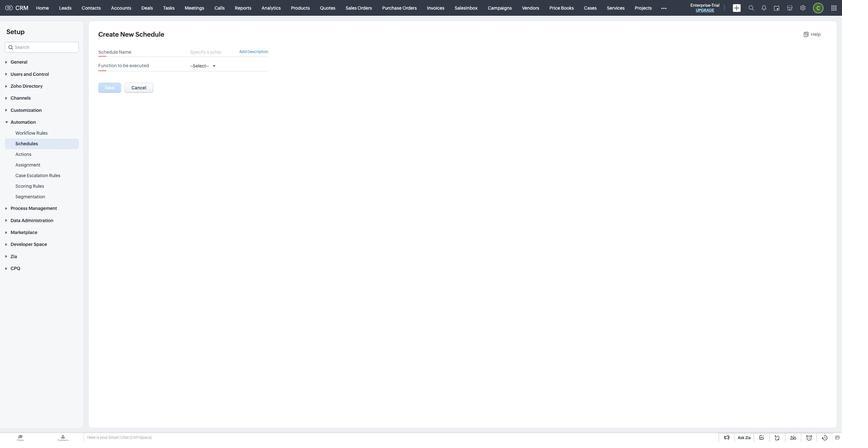 Task type: vqa. For each thing, say whether or not it's contained in the screenshot.
'logo'
no



Task type: describe. For each thing, give the bounding box(es) containing it.
customization
[[11, 108, 42, 113]]

analytics
[[262, 5, 281, 10]]

(ctrl+space)
[[130, 435, 152, 440]]

crm
[[15, 5, 28, 11]]

to
[[118, 63, 122, 68]]

actions link
[[15, 151, 31, 158]]

profile element
[[810, 0, 828, 16]]

Specify a schedule name text field
[[190, 50, 221, 55]]

quotes
[[320, 5, 336, 10]]

zia inside 'dropdown button'
[[11, 254, 17, 259]]

products
[[291, 5, 310, 10]]

add
[[239, 50, 247, 54]]

salesinbox
[[455, 5, 478, 10]]

home
[[36, 5, 49, 10]]

contacts
[[82, 5, 101, 10]]

contacts image
[[43, 433, 83, 442]]

rules for workflow rules
[[36, 131, 48, 136]]

price books
[[550, 5, 574, 10]]

cases link
[[579, 0, 602, 16]]

reports link
[[230, 0, 257, 16]]

signals element
[[758, 0, 771, 16]]

2 - from the left
[[192, 63, 193, 69]]

schedules link
[[15, 141, 38, 147]]

upgrade
[[696, 8, 715, 13]]

meetings
[[185, 5, 204, 10]]

be
[[123, 63, 129, 68]]

here
[[87, 435, 96, 440]]

crm link
[[5, 5, 28, 11]]

vendors
[[522, 5, 540, 10]]

chats image
[[0, 433, 41, 442]]

setup
[[6, 28, 25, 35]]

--Select-- field
[[190, 63, 217, 69]]

management
[[28, 206, 57, 211]]

purchase orders
[[382, 5, 417, 10]]

users and control button
[[0, 68, 84, 80]]

and
[[24, 72, 32, 77]]

data
[[11, 218, 21, 223]]

help
[[812, 32, 821, 37]]

1 horizontal spatial schedule
[[135, 31, 164, 38]]

users
[[11, 72, 23, 77]]

signals image
[[762, 5, 767, 11]]

Other Modules field
[[657, 3, 671, 13]]

invoices link
[[422, 0, 450, 16]]

vendors link
[[517, 0, 545, 16]]

space
[[34, 242, 47, 247]]

chat
[[120, 435, 129, 440]]

trial
[[712, 3, 720, 8]]

scoring
[[15, 184, 32, 189]]

accounts
[[111, 5, 131, 10]]

calls link
[[210, 0, 230, 16]]

process management
[[11, 206, 57, 211]]

1 vertical spatial rules
[[49, 173, 60, 178]]

actions
[[15, 152, 31, 157]]

here is your smart chat (ctrl+space)
[[87, 435, 152, 440]]

campaigns link
[[483, 0, 517, 16]]

description
[[248, 50, 268, 54]]

search element
[[745, 0, 758, 16]]

schedules
[[15, 141, 38, 146]]

segmentation link
[[15, 194, 45, 200]]

add description
[[239, 50, 268, 54]]

reports
[[235, 5, 251, 10]]

automation region
[[0, 128, 84, 202]]

quotes link
[[315, 0, 341, 16]]

projects link
[[630, 0, 657, 16]]

purchase
[[382, 5, 402, 10]]

data administration
[[11, 218, 53, 223]]

assignment link
[[15, 162, 40, 168]]

analytics link
[[257, 0, 286, 16]]

cases
[[584, 5, 597, 10]]

marketplace
[[11, 230, 37, 235]]

process
[[11, 206, 28, 211]]

products link
[[286, 0, 315, 16]]

developer space
[[11, 242, 47, 247]]

accounts link
[[106, 0, 136, 16]]

automation button
[[0, 116, 84, 128]]

books
[[561, 5, 574, 10]]

zoho directory button
[[0, 80, 84, 92]]

campaigns
[[488, 5, 512, 10]]

orders for sales orders
[[358, 5, 372, 10]]

marketplace button
[[0, 226, 84, 238]]

function to be executed
[[98, 63, 149, 68]]

customization button
[[0, 104, 84, 116]]

3 - from the left
[[208, 63, 209, 69]]

automation
[[11, 120, 36, 125]]



Task type: locate. For each thing, give the bounding box(es) containing it.
1 vertical spatial zia
[[746, 436, 751, 440]]

rules down automation dropdown button
[[36, 131, 48, 136]]

leads
[[59, 5, 72, 10]]

orders for purchase orders
[[403, 5, 417, 10]]

zoho
[[11, 84, 22, 89]]

2 orders from the left
[[403, 5, 417, 10]]

control
[[33, 72, 49, 77]]

0 horizontal spatial schedule
[[98, 50, 118, 55]]

schedule up function at the left
[[98, 50, 118, 55]]

create
[[98, 31, 119, 38]]

deals link
[[136, 0, 158, 16]]

rules down case escalation rules link
[[33, 184, 44, 189]]

create menu image
[[733, 4, 741, 12]]

tasks link
[[158, 0, 180, 16]]

general
[[11, 60, 27, 65]]

meetings link
[[180, 0, 210, 16]]

developer
[[11, 242, 33, 247]]

projects
[[635, 5, 652, 10]]

case escalation rules link
[[15, 172, 60, 179]]

-
[[190, 63, 192, 69], [192, 63, 193, 69], [208, 63, 209, 69]]

smart
[[109, 435, 120, 440]]

orders right purchase
[[403, 5, 417, 10]]

0 vertical spatial schedule
[[135, 31, 164, 38]]

channels
[[11, 96, 31, 101]]

search image
[[749, 5, 755, 11]]

contacts link
[[77, 0, 106, 16]]

developer space button
[[0, 238, 84, 250]]

profile image
[[814, 3, 824, 13]]

sales orders
[[346, 5, 372, 10]]

escalation
[[27, 173, 48, 178]]

cpq button
[[0, 262, 84, 274]]

1 vertical spatial schedule
[[98, 50, 118, 55]]

price
[[550, 5, 560, 10]]

0 horizontal spatial zia
[[11, 254, 17, 259]]

price books link
[[545, 0, 579, 16]]

enterprise-
[[691, 3, 712, 8]]

is
[[96, 435, 99, 440]]

zoho directory
[[11, 84, 43, 89]]

schedule right new
[[135, 31, 164, 38]]

your
[[100, 435, 108, 440]]

0 vertical spatial rules
[[36, 131, 48, 136]]

schedule
[[135, 31, 164, 38], [98, 50, 118, 55]]

zia right ask
[[746, 436, 751, 440]]

None button
[[125, 82, 153, 93]]

create new schedule
[[98, 31, 164, 38]]

ask zia
[[738, 436, 751, 440]]

calls
[[215, 5, 225, 10]]

assignment
[[15, 162, 40, 168]]

process management button
[[0, 202, 84, 214]]

1 - from the left
[[190, 63, 192, 69]]

1 horizontal spatial zia
[[746, 436, 751, 440]]

--select--
[[190, 63, 209, 69]]

1 orders from the left
[[358, 5, 372, 10]]

None field
[[5, 42, 79, 53]]

scoring rules
[[15, 184, 44, 189]]

ask
[[738, 436, 745, 440]]

0 vertical spatial zia
[[11, 254, 17, 259]]

channels button
[[0, 92, 84, 104]]

general button
[[0, 56, 84, 68]]

workflow rules link
[[15, 130, 48, 136]]

data administration button
[[0, 214, 84, 226]]

new
[[120, 31, 134, 38]]

sales orders link
[[341, 0, 377, 16]]

2 vertical spatial rules
[[33, 184, 44, 189]]

enterprise-trial upgrade
[[691, 3, 720, 13]]

rules inside "link"
[[36, 131, 48, 136]]

directory
[[23, 84, 43, 89]]

deals
[[142, 5, 153, 10]]

0 horizontal spatial orders
[[358, 5, 372, 10]]

case escalation rules
[[15, 173, 60, 178]]

name
[[119, 50, 131, 55]]

Search text field
[[5, 42, 78, 52]]

executed
[[129, 63, 149, 68]]

orders right sales
[[358, 5, 372, 10]]

case
[[15, 173, 26, 178]]

select-
[[193, 63, 208, 69]]

calendar image
[[774, 5, 780, 10]]

scoring rules link
[[15, 183, 44, 189]]

create menu element
[[729, 0, 745, 16]]

rules for scoring rules
[[33, 184, 44, 189]]

sales
[[346, 5, 357, 10]]

zia button
[[0, 250, 84, 262]]

rules right "escalation"
[[49, 173, 60, 178]]

1 horizontal spatial orders
[[403, 5, 417, 10]]

add description link
[[239, 50, 268, 54]]

administration
[[22, 218, 53, 223]]

zia up cpq
[[11, 254, 17, 259]]

purchase orders link
[[377, 0, 422, 16]]

workflow rules
[[15, 131, 48, 136]]

services link
[[602, 0, 630, 16]]

invoices
[[427, 5, 445, 10]]

tasks
[[163, 5, 175, 10]]

users and control
[[11, 72, 49, 77]]

leads link
[[54, 0, 77, 16]]



